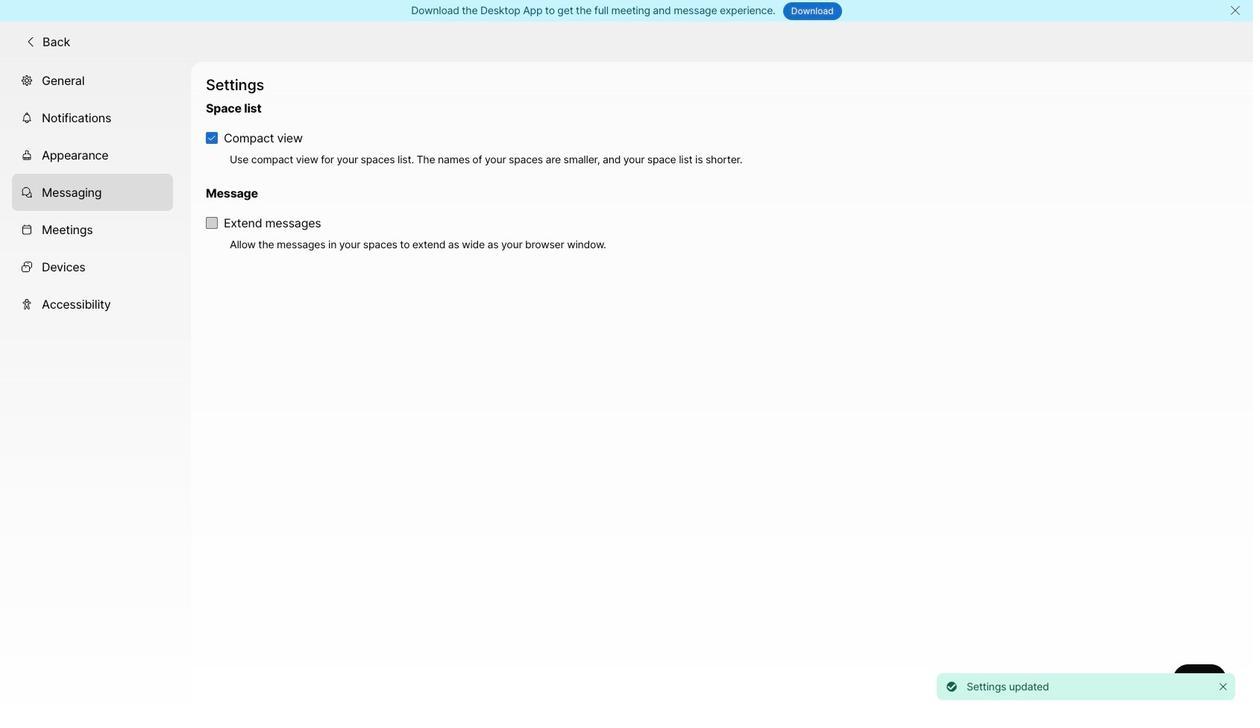 Task type: locate. For each thing, give the bounding box(es) containing it.
meetings tab
[[12, 211, 173, 248]]

messaging tab
[[12, 174, 173, 211]]

alert
[[931, 668, 1242, 707]]

devices tab
[[12, 248, 173, 286]]

notifications tab
[[12, 99, 173, 136]]

general tab
[[12, 62, 173, 99]]

accessibility tab
[[12, 286, 173, 323]]

appearance tab
[[12, 136, 173, 174]]



Task type: describe. For each thing, give the bounding box(es) containing it.
settings navigation
[[0, 62, 191, 719]]

cancel_16 image
[[1230, 4, 1242, 16]]



